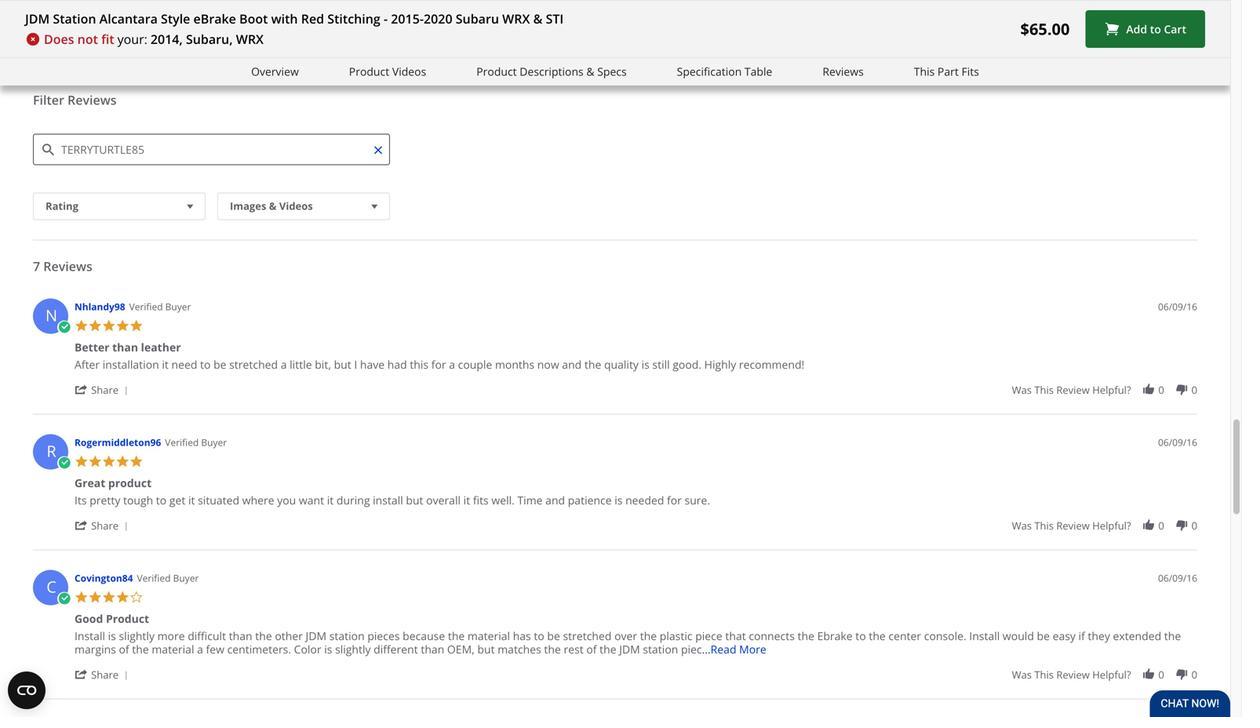 Task type: describe. For each thing, give the bounding box(es) containing it.
get
[[169, 493, 186, 508]]

had
[[388, 357, 407, 372]]

vote down review by covington84 on  9 jun 2016 image
[[1176, 668, 1189, 682]]

easy
[[1053, 629, 1076, 644]]

circle checkmark image
[[57, 321, 71, 334]]

i
[[354, 357, 357, 372]]

descriptions
[[520, 64, 584, 79]]

overview link
[[251, 63, 299, 81]]

jdm station alcantara style ebrake boot with red stitching - 2015-2020 subaru wrx & sti
[[25, 10, 564, 27]]

r
[[47, 440, 56, 462]]

vote up review by rogermiddleton96 on  9 jun 2016 image
[[1143, 519, 1156, 533]]

images
[[230, 199, 266, 213]]

empty star image
[[130, 591, 143, 605]]

has
[[513, 629, 531, 644]]

this for c
[[1035, 668, 1054, 682]]

fit
[[101, 31, 114, 48]]

ebrake
[[818, 629, 853, 644]]

does not fit your: 2014, subaru, wrx
[[44, 31, 264, 48]]

highly
[[705, 357, 737, 372]]

is down the good product
[[108, 629, 116, 644]]

for inside better than leather after installation it need to be stretched a little bit, but i have had this for a couple months now and the quality is still good. highly recommend!
[[432, 357, 446, 372]]

0 right vote up review by nhlandy98 on  9 jun 2016 "icon"
[[1159, 383, 1165, 397]]

product for product videos
[[349, 64, 390, 79]]

rating
[[46, 199, 78, 213]]

sure.
[[685, 493, 711, 508]]

0 vertical spatial reviews
[[823, 64, 864, 79]]

is inside great product its pretty tough to get it situated where you want it during install but overall it fits well. time and patience is needed for sure.
[[615, 493, 623, 508]]

a inside install is slightly more difficult than the other jdm station pieces because the material has to be stretched over the plastic piece that connects the ebrake to the center console. install would be easy if they extended the margins of the material a few centimeters. color is slightly different than oem, but matches the rest of the jdm station piec
[[197, 642, 203, 657]]

other
[[275, 629, 303, 644]]

center
[[889, 629, 922, 644]]

2014,
[[151, 31, 183, 48]]

reviews
[[33, 49, 80, 64]]

1 horizontal spatial wrx
[[503, 10, 530, 27]]

buyer for n
[[165, 300, 191, 313]]

rest
[[564, 642, 584, 657]]

group for c
[[1013, 668, 1198, 682]]

vote down review by rogermiddleton96 on  9 jun 2016 image
[[1176, 519, 1189, 533]]

rogermiddleton96 verified buyer
[[75, 436, 227, 449]]

overall
[[426, 493, 461, 508]]

leather
[[141, 340, 181, 355]]

different
[[374, 642, 418, 657]]

would
[[1003, 629, 1035, 644]]

verified buyer heading for n
[[129, 300, 191, 314]]

piece
[[696, 629, 723, 644]]

reviews for filter reviews
[[68, 91, 117, 108]]

stitching
[[328, 10, 381, 27]]

stretched inside better than leather after installation it need to be stretched a little bit, but i have had this for a couple months now and the quality is still good. highly recommend!
[[229, 357, 278, 372]]

1 horizontal spatial jdm
[[306, 629, 327, 644]]

2 horizontal spatial be
[[1038, 629, 1051, 644]]

the left more
[[132, 642, 149, 657]]

the right the rest
[[600, 642, 617, 657]]

after
[[75, 357, 100, 372]]

reviews link
[[823, 63, 864, 81]]

specification
[[677, 64, 742, 79]]

this part fits
[[915, 64, 980, 79]]

product inside good product heading
[[106, 612, 149, 627]]

fits
[[473, 493, 489, 508]]

station
[[53, 10, 96, 27]]

great
[[75, 476, 105, 491]]

more
[[740, 642, 767, 657]]

good.
[[673, 357, 702, 372]]

vote up review by covington84 on  9 jun 2016 image
[[1143, 668, 1156, 682]]

1 horizontal spatial a
[[281, 357, 287, 372]]

does
[[44, 31, 74, 48]]

review date 06/09/16 element for r
[[1159, 436, 1198, 449]]

this for r
[[1035, 519, 1054, 533]]

filter
[[33, 91, 64, 108]]

06/09/16 for c
[[1159, 572, 1198, 585]]

share button for r
[[75, 518, 134, 533]]

is inside better than leather after installation it need to be stretched a little bit, but i have had this for a couple months now and the quality is still good. highly recommend!
[[642, 357, 650, 372]]

was this review helpful? for n
[[1013, 383, 1132, 397]]

verified buyer heading for r
[[165, 436, 227, 449]]

helpful? for c
[[1093, 668, 1132, 682]]

better than leather after installation it need to be stretched a little bit, but i have had this for a couple months now and the quality is still good. highly recommend!
[[75, 340, 805, 372]]

product videos link
[[349, 63, 427, 81]]

to inside great product its pretty tough to get it situated where you want it during install but overall it fits well. time and patience is needed for sure.
[[156, 493, 167, 508]]

7
[[33, 258, 40, 275]]

down triangle image
[[368, 198, 382, 214]]

share for c
[[91, 668, 119, 682]]

2 install from the left
[[970, 629, 1001, 644]]

to right ebrake
[[856, 629, 867, 644]]

share image
[[75, 668, 88, 682]]

covington84 verified buyer
[[75, 572, 199, 585]]

not
[[77, 31, 98, 48]]

...read more button
[[702, 642, 767, 657]]

great product heading
[[75, 476, 152, 494]]

the left center
[[869, 629, 886, 644]]

...read
[[702, 642, 737, 657]]

covington84
[[75, 572, 133, 585]]

and inside great product its pretty tough to get it situated where you want it during install but overall it fits well. time and patience is needed for sure.
[[546, 493, 565, 508]]

pretty
[[90, 493, 120, 508]]

margins
[[75, 642, 116, 657]]

couple
[[458, 357, 493, 372]]

well.
[[492, 493, 515, 508]]

add to cart button
[[1086, 10, 1206, 48]]

circle checkmark image for c
[[57, 592, 71, 606]]

the right because at the bottom left of page
[[448, 629, 465, 644]]

product for product descriptions & specs
[[477, 64, 517, 79]]

seperator image for c
[[121, 672, 131, 681]]

share for r
[[91, 519, 119, 533]]

to inside better than leather after installation it need to be stretched a little bit, but i have had this for a couple months now and the quality is still good. highly recommend!
[[200, 357, 211, 372]]

c
[[46, 576, 56, 598]]

was for r
[[1013, 519, 1032, 533]]

1 vertical spatial wrx
[[236, 31, 264, 48]]

that
[[726, 629, 746, 644]]

magnifying glass image
[[42, 144, 54, 156]]

was for n
[[1013, 383, 1032, 397]]

it inside better than leather after installation it need to be stretched a little bit, but i have had this for a couple months now and the quality is still good. highly recommend!
[[162, 357, 169, 372]]

2 horizontal spatial a
[[449, 357, 455, 372]]

great product its pretty tough to get it situated where you want it during install but overall it fits well. time and patience is needed for sure.
[[75, 476, 711, 508]]

this part fits link
[[915, 63, 980, 81]]

connects
[[749, 629, 795, 644]]

add to cart
[[1127, 21, 1187, 36]]

they
[[1089, 629, 1111, 644]]

you
[[277, 493, 296, 508]]

review date 06/09/16 element for n
[[1159, 300, 1198, 314]]

plastic
[[660, 629, 693, 644]]

the left other at the left of page
[[255, 629, 272, 644]]

share button for n
[[75, 382, 134, 397]]

install is slightly more difficult than the other jdm station pieces because the material has to be stretched over the plastic piece that connects the ebrake to the center console. install would be easy if they extended the margins of the material a few centimeters. color is slightly different than oem, but matches the rest of the jdm station piec
[[75, 629, 1182, 657]]

it right the want
[[327, 493, 334, 508]]

0 horizontal spatial jdm
[[25, 10, 50, 27]]

helpful? for r
[[1093, 519, 1132, 533]]

sti
[[546, 10, 564, 27]]

was for c
[[1013, 668, 1032, 682]]

rating element
[[33, 193, 206, 220]]

add
[[1127, 21, 1148, 36]]

good
[[75, 612, 103, 627]]

the left the rest
[[544, 642, 561, 657]]

needed
[[626, 493, 665, 508]]

tab list containing reviews
[[33, 49, 169, 73]]

with
[[271, 10, 298, 27]]

the right extended
[[1165, 629, 1182, 644]]

images & videos
[[230, 199, 313, 213]]

table
[[745, 64, 773, 79]]

helpful? for n
[[1093, 383, 1132, 397]]

nhlandy98 verified buyer
[[75, 300, 191, 313]]

0 vertical spatial &
[[534, 10, 543, 27]]

where
[[242, 493, 275, 508]]

product descriptions & specs
[[477, 64, 627, 79]]

1 horizontal spatial slightly
[[335, 642, 371, 657]]

part
[[938, 64, 959, 79]]



Task type: locate. For each thing, give the bounding box(es) containing it.
3 review date 06/09/16 element from the top
[[1159, 572, 1198, 585]]

product
[[108, 476, 152, 491]]

3 share button from the top
[[75, 667, 134, 682]]

0 vertical spatial buyer
[[165, 300, 191, 313]]

0 vertical spatial 06/09/16
[[1159, 300, 1198, 313]]

0 right vote down review by covington84 on  9 jun 2016 icon
[[1192, 668, 1198, 682]]

fits
[[962, 64, 980, 79]]

0 vertical spatial review
[[1057, 383, 1090, 397]]

Rating Filter field
[[33, 193, 206, 220]]

seperator image for r
[[121, 523, 131, 532]]

the inside better than leather after installation it need to be stretched a little bit, but i have had this for a couple months now and the quality is still good. highly recommend!
[[585, 357, 602, 372]]

wrx down 3.6 star rating element
[[503, 10, 530, 27]]

2 vertical spatial helpful?
[[1093, 668, 1132, 682]]

1 horizontal spatial but
[[406, 493, 424, 508]]

2 horizontal spatial product
[[477, 64, 517, 79]]

images & videos element
[[217, 193, 390, 220]]

0 vertical spatial verified
[[129, 300, 163, 313]]

verified buyer heading
[[129, 300, 191, 314], [165, 436, 227, 449], [137, 572, 199, 585]]

better
[[75, 340, 110, 355]]

1 horizontal spatial &
[[534, 10, 543, 27]]

3 group from the top
[[1013, 668, 1198, 682]]

2 share from the top
[[91, 519, 119, 533]]

is left needed
[[615, 493, 623, 508]]

1 vertical spatial group
[[1013, 519, 1198, 533]]

0 horizontal spatial a
[[197, 642, 203, 657]]

share button down pretty
[[75, 518, 134, 533]]

is left still
[[642, 357, 650, 372]]

product videos
[[349, 64, 427, 79]]

2 vertical spatial verified
[[137, 572, 171, 585]]

group
[[1013, 383, 1198, 397], [1013, 519, 1198, 533], [1013, 668, 1198, 682]]

0 horizontal spatial wrx
[[236, 31, 264, 48]]

06/09/16 for n
[[1159, 300, 1198, 313]]

but left i
[[334, 357, 352, 372]]

nhlandy98
[[75, 300, 125, 313]]

be left easy
[[1038, 629, 1051, 644]]

2 was from the top
[[1013, 519, 1032, 533]]

0 horizontal spatial of
[[119, 642, 129, 657]]

$65.00
[[1021, 18, 1071, 40]]

2 vertical spatial 06/09/16
[[1159, 572, 1198, 585]]

than left oem,
[[421, 642, 445, 657]]

3.6 star rating element
[[513, 0, 560, 6]]

share image down after
[[75, 383, 88, 397]]

star image
[[75, 319, 88, 333], [88, 319, 102, 333], [116, 319, 130, 333], [130, 319, 143, 333], [130, 455, 143, 469], [75, 591, 88, 605], [116, 591, 130, 605]]

install left would
[[970, 629, 1001, 644]]

0 horizontal spatial for
[[432, 357, 446, 372]]

videos right images
[[279, 199, 313, 213]]

station left piec on the bottom right of page
[[643, 642, 679, 657]]

2 vertical spatial review
[[1057, 668, 1090, 682]]

1 horizontal spatial install
[[970, 629, 1001, 644]]

a
[[281, 357, 287, 372], [449, 357, 455, 372], [197, 642, 203, 657]]

1 horizontal spatial for
[[667, 493, 682, 508]]

3 was from the top
[[1013, 668, 1032, 682]]

0 horizontal spatial than
[[112, 340, 138, 355]]

3 helpful? from the top
[[1093, 668, 1132, 682]]

2 vertical spatial but
[[478, 642, 495, 657]]

verified for c
[[137, 572, 171, 585]]

0 vertical spatial but
[[334, 357, 352, 372]]

circle checkmark image right c
[[57, 592, 71, 606]]

stretched left over at the bottom of the page
[[563, 629, 612, 644]]

rogermiddleton96
[[75, 436, 161, 449]]

verified for n
[[129, 300, 163, 313]]

3 06/09/16 from the top
[[1159, 572, 1198, 585]]

0 horizontal spatial but
[[334, 357, 352, 372]]

stretched left little
[[229, 357, 278, 372]]

product down the stitching
[[349, 64, 390, 79]]

than right "few"
[[229, 629, 253, 644]]

for left couple
[[432, 357, 446, 372]]

helpful? left vote up review by nhlandy98 on  9 jun 2016 "icon"
[[1093, 383, 1132, 397]]

share button down margins
[[75, 667, 134, 682]]

station
[[330, 629, 365, 644], [643, 642, 679, 657]]

0 horizontal spatial station
[[330, 629, 365, 644]]

1 horizontal spatial stretched
[[563, 629, 612, 644]]

review down if
[[1057, 668, 1090, 682]]

1 vertical spatial share button
[[75, 518, 134, 533]]

2 vertical spatial group
[[1013, 668, 1198, 682]]

verified up leather
[[129, 300, 163, 313]]

jdm right other at the left of page
[[306, 629, 327, 644]]

verified for r
[[165, 436, 199, 449]]

but right oem,
[[478, 642, 495, 657]]

2 vertical spatial share button
[[75, 667, 134, 682]]

verified buyer heading up get
[[165, 436, 227, 449]]

to right need
[[200, 357, 211, 372]]

0 horizontal spatial product
[[106, 612, 149, 627]]

product
[[349, 64, 390, 79], [477, 64, 517, 79], [106, 612, 149, 627]]

0 horizontal spatial install
[[75, 629, 105, 644]]

0 vertical spatial seperator image
[[121, 523, 131, 532]]

it right get
[[188, 493, 195, 508]]

buyer up leather
[[165, 300, 191, 313]]

Search Reviews search field
[[33, 134, 390, 165]]

& inside "link"
[[587, 64, 595, 79]]

a left couple
[[449, 357, 455, 372]]

verified buyer heading up leather
[[129, 300, 191, 314]]

and right time
[[546, 493, 565, 508]]

1 vertical spatial buyer
[[201, 436, 227, 449]]

to left get
[[156, 493, 167, 508]]

2 horizontal spatial than
[[421, 642, 445, 657]]

1 vertical spatial share
[[91, 519, 119, 533]]

2 vertical spatial was
[[1013, 668, 1032, 682]]

the left ebrake
[[798, 629, 815, 644]]

than inside better than leather after installation it need to be stretched a little bit, but i have had this for a couple months now and the quality is still good. highly recommend!
[[112, 340, 138, 355]]

0 right vote down review by nhlandy98 on  9 jun 2016 'icon'
[[1192, 383, 1198, 397]]

for left sure.
[[667, 493, 682, 508]]

group for r
[[1013, 519, 1198, 533]]

1 review date 06/09/16 element from the top
[[1159, 300, 1198, 314]]

and
[[562, 357, 582, 372], [546, 493, 565, 508]]

1 vertical spatial but
[[406, 493, 424, 508]]

it down leather
[[162, 357, 169, 372]]

buyer for r
[[201, 436, 227, 449]]

because
[[403, 629, 445, 644]]

color
[[294, 642, 322, 657]]

overview
[[251, 64, 299, 79]]

install down good at the left bottom
[[75, 629, 105, 644]]

during
[[337, 493, 370, 508]]

material
[[468, 629, 510, 644], [152, 642, 194, 657]]

1 vertical spatial verified
[[165, 436, 199, 449]]

is right color
[[324, 642, 332, 657]]

0 vertical spatial group
[[1013, 383, 1198, 397]]

& down 3.6 star rating element
[[534, 10, 543, 27]]

2 seperator image from the top
[[121, 672, 131, 681]]

2 06/09/16 from the top
[[1159, 436, 1198, 449]]

if
[[1079, 629, 1086, 644]]

1 share from the top
[[91, 383, 119, 397]]

but inside better than leather after installation it need to be stretched a little bit, but i have had this for a couple months now and the quality is still good. highly recommend!
[[334, 357, 352, 372]]

good product
[[75, 612, 149, 627]]

1 install from the left
[[75, 629, 105, 644]]

jdm
[[25, 10, 50, 27], [306, 629, 327, 644], [620, 642, 640, 657]]

slightly left the different
[[335, 642, 371, 657]]

0 horizontal spatial be
[[214, 357, 227, 372]]

share left seperator icon
[[91, 383, 119, 397]]

tab list
[[33, 49, 169, 73]]

1 vertical spatial for
[[667, 493, 682, 508]]

specification table link
[[677, 63, 773, 81]]

1 share button from the top
[[75, 382, 134, 397]]

review date 06/09/16 element
[[1159, 300, 1198, 314], [1159, 436, 1198, 449], [1159, 572, 1198, 585]]

0 vertical spatial and
[[562, 357, 582, 372]]

vote down review by nhlandy98 on  9 jun 2016 image
[[1176, 383, 1189, 397]]

pieces
[[368, 629, 400, 644]]

few
[[206, 642, 225, 657]]

wrx down boot
[[236, 31, 264, 48]]

1 group from the top
[[1013, 383, 1198, 397]]

ebrake
[[194, 10, 236, 27]]

2 share image from the top
[[75, 519, 88, 533]]

slightly down the good product
[[119, 629, 155, 644]]

0 horizontal spatial videos
[[279, 199, 313, 213]]

its
[[75, 493, 87, 508]]

review left vote up review by rogermiddleton96 on  9 jun 2016 icon
[[1057, 519, 1090, 533]]

review for n
[[1057, 383, 1090, 397]]

filter reviews heading
[[33, 91, 1198, 122]]

share image for r
[[75, 519, 88, 533]]

3 share from the top
[[91, 668, 119, 682]]

to right the add
[[1151, 21, 1162, 36]]

1 vertical spatial was this review helpful?
[[1013, 519, 1132, 533]]

1 vertical spatial seperator image
[[121, 672, 131, 681]]

install
[[373, 493, 403, 508]]

star image
[[102, 319, 116, 333], [75, 455, 88, 469], [88, 455, 102, 469], [102, 455, 116, 469], [116, 455, 130, 469], [88, 591, 102, 605], [102, 591, 116, 605]]

seperator image right share image
[[121, 672, 131, 681]]

share button for c
[[75, 667, 134, 682]]

0 vertical spatial circle checkmark image
[[57, 457, 71, 470]]

0 vertical spatial videos
[[392, 64, 427, 79]]

seperator image down tough
[[121, 523, 131, 532]]

1 horizontal spatial than
[[229, 629, 253, 644]]

helpful? left vote up review by covington84 on  9 jun 2016 icon
[[1093, 668, 1132, 682]]

& right images
[[269, 199, 277, 213]]

1 vertical spatial 06/09/16
[[1159, 436, 1198, 449]]

for inside great product its pretty tough to get it situated where you want it during install but overall it fits well. time and patience is needed for sure.
[[667, 493, 682, 508]]

verified buyer heading up empty star icon
[[137, 572, 199, 585]]

1 vertical spatial videos
[[279, 199, 313, 213]]

7 reviews
[[33, 258, 92, 275]]

0 horizontal spatial material
[[152, 642, 194, 657]]

helpful? left vote up review by rogermiddleton96 on  9 jun 2016 icon
[[1093, 519, 1132, 533]]

0 vertical spatial for
[[432, 357, 446, 372]]

alcantara
[[99, 10, 158, 27]]

difficult
[[188, 629, 226, 644]]

and right now
[[562, 357, 582, 372]]

be inside better than leather after installation it need to be stretched a little bit, but i have had this for a couple months now and the quality is still good. highly recommend!
[[214, 357, 227, 372]]

was this review helpful? left vote up review by nhlandy98 on  9 jun 2016 "icon"
[[1013, 383, 1132, 397]]

1 vertical spatial review date 06/09/16 element
[[1159, 436, 1198, 449]]

n
[[46, 305, 57, 326]]

be
[[214, 357, 227, 372], [548, 629, 560, 644], [1038, 629, 1051, 644]]

verified up get
[[165, 436, 199, 449]]

2 vertical spatial &
[[269, 199, 277, 213]]

1 horizontal spatial be
[[548, 629, 560, 644]]

& left 'specs'
[[587, 64, 595, 79]]

2 vertical spatial buyer
[[173, 572, 199, 585]]

share image down its
[[75, 519, 88, 533]]

2 vertical spatial reviews
[[43, 258, 92, 275]]

-
[[384, 10, 388, 27]]

1 horizontal spatial of
[[587, 642, 597, 657]]

console.
[[925, 629, 967, 644]]

videos down "2015-"
[[392, 64, 427, 79]]

installation
[[103, 357, 159, 372]]

tab panel
[[25, 291, 1206, 718]]

and inside better than leather after installation it need to be stretched a little bit, but i have had this for a couple months now and the quality is still good. highly recommend!
[[562, 357, 582, 372]]

station left pieces
[[330, 629, 365, 644]]

of right margins
[[119, 642, 129, 657]]

piec
[[681, 642, 702, 657]]

seperator image
[[121, 523, 131, 532], [121, 672, 131, 681]]

now
[[538, 357, 560, 372]]

0 vertical spatial was this review helpful?
[[1013, 383, 1132, 397]]

2 review from the top
[[1057, 519, 1090, 533]]

0 vertical spatial share image
[[75, 383, 88, 397]]

specs
[[598, 64, 627, 79]]

of right the rest
[[587, 642, 597, 657]]

jdm left plastic
[[620, 642, 640, 657]]

stretched inside install is slightly more difficult than the other jdm station pieces because the material has to be stretched over the plastic piece that connects the ebrake to the center console. install would be easy if they extended the margins of the material a few centimeters. color is slightly different than oem, but matches the rest of the jdm station piec
[[563, 629, 612, 644]]

vote up review by nhlandy98 on  9 jun 2016 image
[[1143, 383, 1156, 397]]

2 helpful? from the top
[[1093, 519, 1132, 533]]

but right install
[[406, 493, 424, 508]]

over
[[615, 629, 638, 644]]

subaru
[[456, 10, 499, 27]]

0 horizontal spatial slightly
[[119, 629, 155, 644]]

1 vertical spatial verified buyer heading
[[165, 436, 227, 449]]

a left little
[[281, 357, 287, 372]]

share
[[91, 383, 119, 397], [91, 519, 119, 533], [91, 668, 119, 682]]

it left fits
[[464, 493, 470, 508]]

1 horizontal spatial videos
[[392, 64, 427, 79]]

to inside add to cart button
[[1151, 21, 1162, 36]]

seperator image
[[121, 387, 131, 396]]

product inside product descriptions & specs "link"
[[477, 64, 517, 79]]

1 review from the top
[[1057, 383, 1090, 397]]

but inside great product its pretty tough to get it situated where you want it during install but overall it fits well. time and patience is needed for sure.
[[406, 493, 424, 508]]

cart
[[1165, 21, 1187, 36]]

circle checkmark image
[[57, 457, 71, 470], [57, 592, 71, 606]]

review for r
[[1057, 519, 1090, 533]]

was this review helpful? down easy
[[1013, 668, 1132, 682]]

2 horizontal spatial but
[[478, 642, 495, 657]]

subaru,
[[186, 31, 233, 48]]

0 vertical spatial stretched
[[229, 357, 278, 372]]

videos inside field
[[279, 199, 313, 213]]

2 circle checkmark image from the top
[[57, 592, 71, 606]]

buyer up more
[[173, 572, 199, 585]]

2 vertical spatial was this review helpful?
[[1013, 668, 1132, 682]]

was this review helpful?
[[1013, 383, 1132, 397], [1013, 519, 1132, 533], [1013, 668, 1132, 682]]

2 group from the top
[[1013, 519, 1198, 533]]

1 vertical spatial and
[[546, 493, 565, 508]]

review
[[1057, 383, 1090, 397], [1057, 519, 1090, 533], [1057, 668, 1090, 682]]

tab panel containing n
[[25, 291, 1206, 718]]

verified buyer heading for c
[[137, 572, 199, 585]]

share down pretty
[[91, 519, 119, 533]]

this
[[915, 64, 935, 79]]

0 horizontal spatial stretched
[[229, 357, 278, 372]]

Images & Videos Filter field
[[217, 193, 390, 220]]

share right share image
[[91, 668, 119, 682]]

0
[[1159, 383, 1165, 397], [1192, 383, 1198, 397], [1159, 519, 1165, 533], [1192, 519, 1198, 533], [1159, 668, 1165, 682], [1192, 668, 1198, 682]]

0 right 'vote down review by rogermiddleton96 on  9 jun 2016' icon
[[1192, 519, 1198, 533]]

1 vertical spatial circle checkmark image
[[57, 592, 71, 606]]

wrx
[[503, 10, 530, 27], [236, 31, 264, 48]]

0 horizontal spatial &
[[269, 199, 277, 213]]

jdm up does
[[25, 10, 50, 27]]

to right has
[[534, 629, 545, 644]]

product inside product videos link
[[349, 64, 390, 79]]

style
[[161, 10, 190, 27]]

1 circle checkmark image from the top
[[57, 457, 71, 470]]

buyer for c
[[173, 572, 199, 585]]

2 horizontal spatial &
[[587, 64, 595, 79]]

share image
[[75, 383, 88, 397], [75, 519, 88, 533]]

situated
[[198, 493, 240, 508]]

verified up empty star icon
[[137, 572, 171, 585]]

share button down after
[[75, 382, 134, 397]]

0 vertical spatial wrx
[[503, 10, 530, 27]]

0 vertical spatial helpful?
[[1093, 383, 1132, 397]]

0 vertical spatial review date 06/09/16 element
[[1159, 300, 1198, 314]]

to
[[1151, 21, 1162, 36], [200, 357, 211, 372], [156, 493, 167, 508], [534, 629, 545, 644], [856, 629, 867, 644]]

1 vertical spatial helpful?
[[1093, 519, 1132, 533]]

review left vote up review by nhlandy98 on  9 jun 2016 "icon"
[[1057, 383, 1090, 397]]

0 vertical spatial was
[[1013, 383, 1032, 397]]

1 horizontal spatial material
[[468, 629, 510, 644]]

the right over at the bottom of the page
[[640, 629, 657, 644]]

group for n
[[1013, 383, 1198, 397]]

circle checkmark image for r
[[57, 457, 71, 470]]

share for n
[[91, 383, 119, 397]]

more
[[157, 629, 185, 644]]

2 review date 06/09/16 element from the top
[[1159, 436, 1198, 449]]

1 horizontal spatial product
[[349, 64, 390, 79]]

buyer
[[165, 300, 191, 313], [201, 436, 227, 449], [173, 572, 199, 585]]

0 right vote up review by rogermiddleton96 on  9 jun 2016 icon
[[1159, 519, 1165, 533]]

2 vertical spatial share
[[91, 668, 119, 682]]

1 of from the left
[[119, 642, 129, 657]]

&
[[534, 10, 543, 27], [587, 64, 595, 79], [269, 199, 277, 213]]

product left descriptions
[[477, 64, 517, 79]]

1 vertical spatial &
[[587, 64, 595, 79]]

a left "few"
[[197, 642, 203, 657]]

reviews inside heading
[[68, 91, 117, 108]]

than up installation at the left of the page
[[112, 340, 138, 355]]

but inside install is slightly more difficult than the other jdm station pieces because the material has to be stretched over the plastic piece that connects the ebrake to the center console. install would be easy if they extended the margins of the material a few centimeters. color is slightly different than oem, but matches the rest of the jdm station piec
[[478, 642, 495, 657]]

this inside better than leather after installation it need to be stretched a little bit, but i have had this for a couple months now and the quality is still good. highly recommend!
[[410, 357, 429, 372]]

06/09/16 for r
[[1159, 436, 1198, 449]]

stretched
[[229, 357, 278, 372], [563, 629, 612, 644]]

1 share image from the top
[[75, 383, 88, 397]]

review date 06/09/16 element for c
[[1159, 572, 1198, 585]]

circle checkmark image right r
[[57, 457, 71, 470]]

3 review from the top
[[1057, 668, 1090, 682]]

0 vertical spatial share
[[91, 383, 119, 397]]

was this review helpful? for c
[[1013, 668, 1132, 682]]

1 horizontal spatial station
[[643, 642, 679, 657]]

1 06/09/16 from the top
[[1159, 300, 1198, 313]]

this for n
[[1035, 383, 1054, 397]]

3 was this review helpful? from the top
[[1013, 668, 1132, 682]]

be right need
[[214, 357, 227, 372]]

0 vertical spatial share button
[[75, 382, 134, 397]]

material left "few"
[[152, 642, 194, 657]]

2 share button from the top
[[75, 518, 134, 533]]

& inside field
[[269, 199, 277, 213]]

need
[[172, 357, 197, 372]]

1 vertical spatial stretched
[[563, 629, 612, 644]]

2020
[[424, 10, 453, 27]]

down triangle image
[[183, 198, 197, 214]]

product down empty star icon
[[106, 612, 149, 627]]

0 vertical spatial verified buyer heading
[[129, 300, 191, 314]]

was this review helpful? for r
[[1013, 519, 1132, 533]]

1 vertical spatial share image
[[75, 519, 88, 533]]

bit,
[[315, 357, 331, 372]]

still
[[653, 357, 670, 372]]

1 vertical spatial review
[[1057, 519, 1090, 533]]

1 vertical spatial was
[[1013, 519, 1032, 533]]

tough
[[123, 493, 153, 508]]

is
[[642, 357, 650, 372], [615, 493, 623, 508], [108, 629, 116, 644], [324, 642, 332, 657]]

buyer up "situated" at the left bottom
[[201, 436, 227, 449]]

good product heading
[[75, 612, 149, 630]]

0 right vote up review by covington84 on  9 jun 2016 icon
[[1159, 668, 1165, 682]]

1 helpful? from the top
[[1093, 383, 1132, 397]]

be left the rest
[[548, 629, 560, 644]]

review for c
[[1057, 668, 1090, 682]]

2 vertical spatial review date 06/09/16 element
[[1159, 572, 1198, 585]]

have
[[360, 357, 385, 372]]

filter reviews
[[33, 91, 117, 108]]

videos
[[392, 64, 427, 79], [279, 199, 313, 213]]

1 seperator image from the top
[[121, 523, 131, 532]]

reviews for 7 reviews
[[43, 258, 92, 275]]

better than leather heading
[[75, 340, 181, 358]]

the left the quality
[[585, 357, 602, 372]]

1 vertical spatial reviews
[[68, 91, 117, 108]]

share image for n
[[75, 383, 88, 397]]

2 vertical spatial verified buyer heading
[[137, 572, 199, 585]]

1 was from the top
[[1013, 383, 1032, 397]]

material left has
[[468, 629, 510, 644]]

2 was this review helpful? from the top
[[1013, 519, 1132, 533]]

2 horizontal spatial jdm
[[620, 642, 640, 657]]

open widget image
[[8, 672, 46, 710]]

share button
[[75, 382, 134, 397], [75, 518, 134, 533], [75, 667, 134, 682]]

1 was this review helpful? from the top
[[1013, 383, 1132, 397]]

...read more
[[702, 642, 767, 657]]

2 of from the left
[[587, 642, 597, 657]]

oem,
[[447, 642, 475, 657]]

was this review helpful? left vote up review by rogermiddleton96 on  9 jun 2016 icon
[[1013, 519, 1132, 533]]



Task type: vqa. For each thing, say whether or not it's contained in the screenshot.
Cobb Tuning "link"
no



